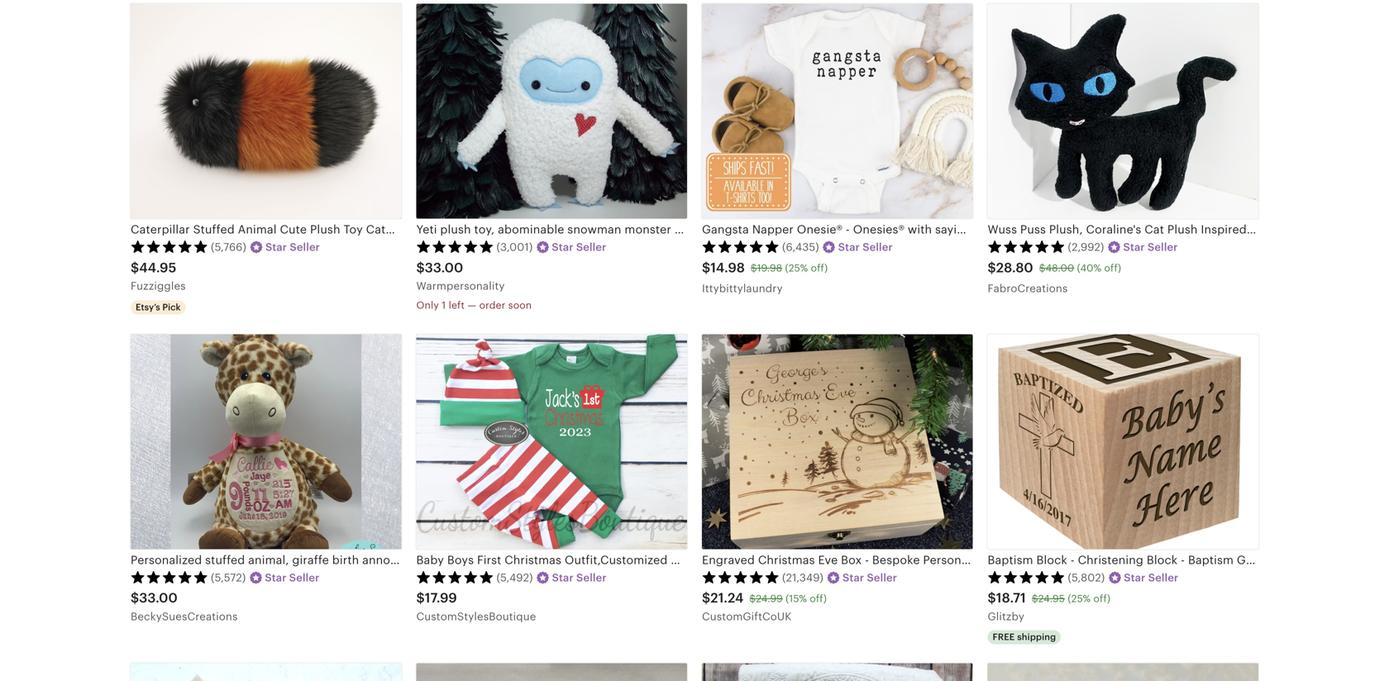 Task type: describe. For each thing, give the bounding box(es) containing it.
star for (5,572)
[[265, 572, 287, 584]]

$ inside $ 17.99 customstylesboutique
[[416, 591, 425, 606]]

newborn girl lace romper set, newborn girl cream photo outfit baby girl open back long sleeve  romper props newborn photography prop image
[[988, 664, 1259, 682]]

(5,492)
[[497, 572, 533, 584]]

star for (5,492)
[[552, 572, 574, 584]]

soon
[[508, 300, 532, 311]]

free
[[993, 632, 1015, 643]]

$ 28.80 $ 48.00 (40% off)
[[988, 260, 1122, 275]]

free shipping
[[993, 632, 1056, 643]]

caterpillar stuffed animal cute plush toy caterpillar wooly bear the orange and black snuggle worm cuddly faux fur toy small, md, lg sizes image
[[131, 4, 402, 219]]

star for (2,992)
[[1124, 241, 1145, 254]]

star seller for (3,001)
[[552, 241, 607, 254]]

5 out of 5 stars image for (3,001)
[[416, 240, 494, 253]]

5 out of 5 stars image for (6,435)
[[702, 240, 780, 253]]

48.00
[[1046, 263, 1075, 274]]

—
[[468, 300, 477, 311]]

33.00 for $ 33.00 beckysuescreations
[[139, 591, 178, 606]]

17.99
[[425, 591, 457, 606]]

star for (5,766)
[[265, 241, 287, 254]]

customgiftcouk
[[702, 611, 792, 623]]

seller for (3,001)
[[576, 241, 607, 254]]

(3,001)
[[497, 241, 533, 254]]

star seller for (5,766)
[[265, 241, 320, 254]]

star seller for (6,435)
[[838, 241, 893, 254]]

customstylesboutique
[[416, 611, 536, 623]]

(21,349)
[[782, 572, 824, 584]]

(40%
[[1077, 263, 1102, 274]]

dinosaur animal play set  wooden block toys for children kids toddlers girls boys t rex brontosaurus tricera birthday gift stocking stuffers image
[[416, 664, 687, 682]]

seller for (6,435)
[[863, 241, 893, 254]]

$ 33.00 beckysuescreations
[[131, 591, 238, 623]]

24.99
[[756, 593, 783, 605]]

(25% for 18.71
[[1068, 593, 1091, 605]]

personalized stuffed animal, giraffe birth announcement stuffed animal, handmade, embroidered, jungle, safari theme baby shower gift idea image
[[131, 335, 402, 550]]

5 out of 5 stars image for (5,766)
[[131, 240, 208, 253]]

(2,992)
[[1068, 241, 1105, 254]]

seller for (5,766)
[[290, 241, 320, 254]]

5 out of 5 stars image for (21,349)
[[702, 571, 780, 584]]

fuzziggles
[[131, 280, 186, 292]]

5 out of 5 stars image for (5,572)
[[131, 571, 208, 584]]

monogrammed baby quilt, personalized baby blanket, personalized baby quilt, monogrammed baby blanket, new baby, baby girl quilt, baptism image
[[702, 664, 973, 682]]

star for (21,349)
[[843, 572, 865, 584]]

$ 18.71 $ 24.95 (25% off) glitzby
[[988, 591, 1111, 623]]

(25% for 14.98
[[785, 263, 808, 274]]

pick
[[162, 302, 181, 313]]

$ 21.24 $ 24.99 (15% off) customgiftcouk
[[702, 591, 827, 623]]

baby boys first christmas outfit,customized name,red and white striped leggings and hat with green cuffs,baby boys christmas outfit image
[[416, 335, 687, 550]]

5 out of 5 stars image for (5,492)
[[416, 571, 494, 584]]

etsy's pick
[[136, 302, 181, 313]]

star for (3,001)
[[552, 241, 574, 254]]

left
[[449, 300, 465, 311]]

wuss puss plush, coraline's cat plush inspired by coraline movie, black cat plush, coraline cat plush (unofficial) image
[[988, 4, 1259, 219]]

(5,572)
[[211, 572, 246, 584]]



Task type: vqa. For each thing, say whether or not it's contained in the screenshot.
the top note
no



Task type: locate. For each thing, give the bounding box(es) containing it.
glitzby
[[988, 611, 1025, 623]]

seller right (3,001)
[[576, 241, 607, 254]]

seller right (5,492)
[[577, 572, 607, 584]]

0 vertical spatial (25%
[[785, 263, 808, 274]]

only
[[416, 300, 439, 311]]

star right (6,435)
[[838, 241, 860, 254]]

star for (6,435)
[[838, 241, 860, 254]]

star for (5,802)
[[1124, 572, 1146, 584]]

5 out of 5 stars image up warmpersonality
[[416, 240, 494, 253]]

14.98
[[711, 260, 745, 275]]

star
[[265, 241, 287, 254], [552, 241, 574, 254], [838, 241, 860, 254], [1124, 241, 1145, 254], [265, 572, 287, 584], [552, 572, 574, 584], [843, 572, 865, 584], [1124, 572, 1146, 584]]

off) inside $ 14.98 $ 19.98 (25% off)
[[811, 263, 828, 274]]

44.95
[[139, 260, 176, 275]]

beckysuescreations
[[131, 611, 238, 623]]

star seller right (5,492)
[[552, 572, 607, 584]]

star seller right (2,992)
[[1124, 241, 1178, 254]]

star right (21,349)
[[843, 572, 865, 584]]

(25%
[[785, 263, 808, 274], [1068, 593, 1091, 605]]

off) down "(5,802)"
[[1094, 593, 1111, 605]]

seller
[[290, 241, 320, 254], [576, 241, 607, 254], [863, 241, 893, 254], [1148, 241, 1178, 254], [289, 572, 320, 584], [577, 572, 607, 584], [867, 572, 898, 584], [1149, 572, 1179, 584]]

$ inside $ 44.95 fuzziggles
[[131, 260, 139, 275]]

baby boy gift tattoo baby boy clothes newborn boy - 5 t boy baby shower gift boys newborn boy baby gift tattoo did 9 months on the inside image
[[131, 664, 402, 682]]

star seller
[[265, 241, 320, 254], [552, 241, 607, 254], [838, 241, 893, 254], [1124, 241, 1178, 254], [265, 572, 320, 584], [552, 572, 607, 584], [843, 572, 898, 584], [1124, 572, 1179, 584]]

5 out of 5 stars image for (2,992)
[[988, 240, 1066, 253]]

18.71
[[997, 591, 1026, 606]]

star seller right (5,766)
[[265, 241, 320, 254]]

5 out of 5 stars image up 18.71
[[988, 571, 1066, 584]]

0 horizontal spatial (25%
[[785, 263, 808, 274]]

yeti plush toy, abominable snowman monster stuffed toy, plush kawaii yeti doll, monster stuffed animal image
[[416, 4, 687, 219]]

(25% inside $ 18.71 $ 24.95 (25% off) glitzby
[[1068, 593, 1091, 605]]

$ 33.00 warmpersonality only 1 left — order soon
[[416, 260, 532, 311]]

33.00 for $ 33.00 warmpersonality only 1 left — order soon
[[425, 260, 463, 275]]

33.00 up warmpersonality
[[425, 260, 463, 275]]

star seller right (3,001)
[[552, 241, 607, 254]]

5 out of 5 stars image up 28.80
[[988, 240, 1066, 253]]

off) right (40%
[[1105, 263, 1122, 274]]

seller right "(5,802)"
[[1149, 572, 1179, 584]]

star seller right (5,572)
[[265, 572, 320, 584]]

seller right (21,349)
[[867, 572, 898, 584]]

star seller right (6,435)
[[838, 241, 893, 254]]

seller for (5,802)
[[1149, 572, 1179, 584]]

star right (5,766)
[[265, 241, 287, 254]]

seller right (5,572)
[[289, 572, 320, 584]]

19.98
[[757, 263, 783, 274]]

$ 44.95 fuzziggles
[[131, 260, 186, 292]]

1
[[442, 300, 446, 311]]

5 out of 5 stars image up 17.99
[[416, 571, 494, 584]]

33.00 up beckysuescreations
[[139, 591, 178, 606]]

21.24
[[711, 591, 744, 606]]

5 out of 5 stars image up the 44.95
[[131, 240, 208, 253]]

(25% down (6,435)
[[785, 263, 808, 274]]

star seller for (2,992)
[[1124, 241, 1178, 254]]

seller for (2,992)
[[1148, 241, 1178, 254]]

$ inside $ 28.80 $ 48.00 (40% off)
[[1040, 263, 1046, 274]]

star right "(5,802)"
[[1124, 572, 1146, 584]]

off) for 28.80
[[1105, 263, 1122, 274]]

star seller right (21,349)
[[843, 572, 898, 584]]

1 vertical spatial 33.00
[[139, 591, 178, 606]]

24.95
[[1039, 593, 1065, 605]]

off) for 18.71
[[1094, 593, 1111, 605]]

gangsta napper onesie® - onesies® with sayings, unisex onesie®, funny bodysuit, gift for baby, baby shower gift, funny baby onesie® gift image
[[702, 4, 973, 219]]

engraved christmas eve box - bespoke personalised wooden christmas box for children, ready to fill with gifts - 3 sizes - snowy xmas scene image
[[702, 335, 973, 550]]

$ inside $ 33.00 warmpersonality only 1 left — order soon
[[416, 260, 425, 275]]

warmpersonality
[[416, 280, 505, 292]]

33.00
[[425, 260, 463, 275], [139, 591, 178, 606]]

star seller for (5,802)
[[1124, 572, 1179, 584]]

off) inside $ 28.80 $ 48.00 (40% off)
[[1105, 263, 1122, 274]]

(15%
[[786, 593, 807, 605]]

off) inside $ 18.71 $ 24.95 (25% off) glitzby
[[1094, 593, 1111, 605]]

off) down (6,435)
[[811, 263, 828, 274]]

(25% down "(5,802)"
[[1068, 593, 1091, 605]]

star seller for (5,572)
[[265, 572, 320, 584]]

star seller right "(5,802)"
[[1124, 572, 1179, 584]]

seller for (5,492)
[[577, 572, 607, 584]]

star seller for (21,349)
[[843, 572, 898, 584]]

5 out of 5 stars image up $ 33.00 beckysuescreations
[[131, 571, 208, 584]]

5 out of 5 stars image up 21.24 at bottom right
[[702, 571, 780, 584]]

etsy's
[[136, 302, 160, 313]]

seller right (6,435)
[[863, 241, 893, 254]]

33.00 inside $ 33.00 beckysuescreations
[[139, 591, 178, 606]]

(5,766)
[[211, 241, 246, 254]]

$
[[131, 260, 139, 275], [416, 260, 425, 275], [702, 260, 711, 275], [988, 260, 997, 275], [751, 263, 757, 274], [1040, 263, 1046, 274], [131, 591, 139, 606], [416, 591, 425, 606], [702, 591, 711, 606], [988, 591, 997, 606], [750, 593, 756, 605], [1032, 593, 1039, 605]]

star seller for (5,492)
[[552, 572, 607, 584]]

5 out of 5 stars image for (5,802)
[[988, 571, 1066, 584]]

5 out of 5 stars image
[[131, 240, 208, 253], [416, 240, 494, 253], [702, 240, 780, 253], [988, 240, 1066, 253], [131, 571, 208, 584], [416, 571, 494, 584], [702, 571, 780, 584], [988, 571, 1066, 584]]

1 vertical spatial (25%
[[1068, 593, 1091, 605]]

$ 14.98 $ 19.98 (25% off)
[[702, 260, 828, 275]]

star right (3,001)
[[552, 241, 574, 254]]

star right (5,492)
[[552, 572, 574, 584]]

ittybittylaundry
[[702, 282, 783, 295]]

33.00 inside $ 33.00 warmpersonality only 1 left — order soon
[[425, 260, 463, 275]]

28.80
[[997, 260, 1034, 275]]

5 out of 5 stars image up 14.98
[[702, 240, 780, 253]]

$ 17.99 customstylesboutique
[[416, 591, 536, 623]]

1 horizontal spatial 33.00
[[425, 260, 463, 275]]

star right (2,992)
[[1124, 241, 1145, 254]]

off) right (15%
[[810, 593, 827, 605]]

off) for 21.24
[[810, 593, 827, 605]]

shipping
[[1018, 632, 1056, 643]]

1 horizontal spatial (25%
[[1068, 593, 1091, 605]]

seller for (21,349)
[[867, 572, 898, 584]]

off) inside $ 21.24 $ 24.99 (15% off) customgiftcouk
[[810, 593, 827, 605]]

baptism block - christening block - baptism gift - christening gift keepsake custom engraved wooden baby blocks for newborn girl newborn boy image
[[988, 335, 1259, 550]]

(25% inside $ 14.98 $ 19.98 (25% off)
[[785, 263, 808, 274]]

(6,435)
[[782, 241, 819, 254]]

(5,802)
[[1068, 572, 1105, 584]]

seller for (5,572)
[[289, 572, 320, 584]]

off) for 14.98
[[811, 263, 828, 274]]

$ inside $ 14.98 $ 19.98 (25% off)
[[751, 263, 757, 274]]

$ inside $ 33.00 beckysuescreations
[[131, 591, 139, 606]]

0 horizontal spatial 33.00
[[139, 591, 178, 606]]

seller right (2,992)
[[1148, 241, 1178, 254]]

fabrocreations
[[988, 282, 1068, 295]]

off)
[[811, 263, 828, 274], [1105, 263, 1122, 274], [810, 593, 827, 605], [1094, 593, 1111, 605]]

0 vertical spatial 33.00
[[425, 260, 463, 275]]

star right (5,572)
[[265, 572, 287, 584]]

seller right (5,766)
[[290, 241, 320, 254]]

order
[[479, 300, 506, 311]]



